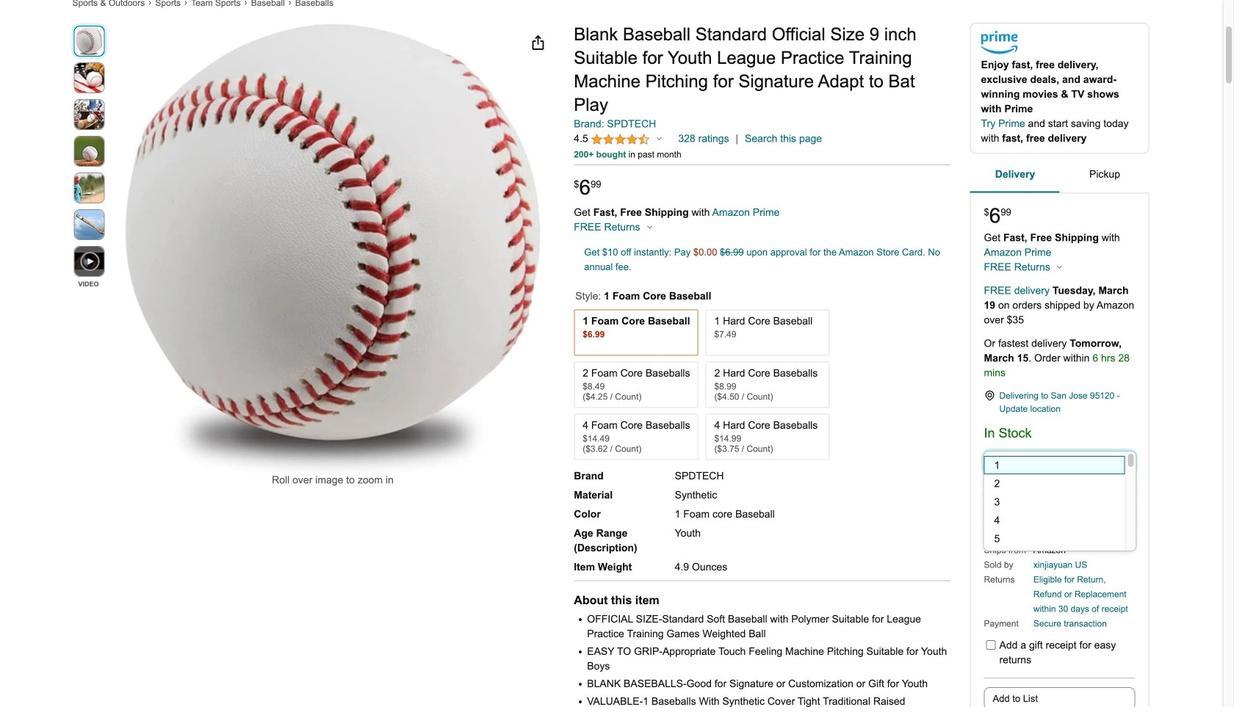 Task type: locate. For each thing, give the bounding box(es) containing it.
tab list
[[970, 156, 1150, 194]]

None submit
[[75, 26, 104, 56], [75, 63, 104, 93], [75, 100, 104, 129], [75, 137, 104, 166], [75, 173, 104, 203], [75, 210, 104, 240], [75, 247, 104, 276], [75, 26, 104, 56], [75, 63, 104, 93], [75, 100, 104, 129], [75, 137, 104, 166], [75, 173, 104, 203], [75, 210, 104, 240], [75, 247, 104, 276]]

None checkbox
[[987, 641, 996, 650]]

list box
[[984, 456, 1126, 708]]

5 option from the top
[[984, 530, 1126, 548]]

amazon prime logo image
[[981, 31, 1018, 58]]

1 option from the top
[[984, 456, 1126, 475]]

option
[[984, 456, 1126, 475], [984, 475, 1126, 493], [984, 493, 1126, 511], [984, 511, 1126, 530], [984, 530, 1126, 548], [984, 548, 1126, 566]]

popover image
[[1058, 265, 1063, 269]]

option group
[[570, 307, 951, 463]]

4 option from the top
[[984, 511, 1126, 530]]

6 option from the top
[[984, 548, 1126, 566]]

3 option from the top
[[984, 493, 1126, 511]]

None radio
[[984, 688, 1136, 708]]



Task type: vqa. For each thing, say whether or not it's contained in the screenshot.
option
yes



Task type: describe. For each thing, give the bounding box(es) containing it.
dropdown image
[[1122, 459, 1129, 465]]

2 option from the top
[[984, 475, 1126, 493]]

blank baseball standard official size 9 inch suitable for youth league practice training machine pitching for signature adapt to bat play image
[[124, 23, 542, 473]]



